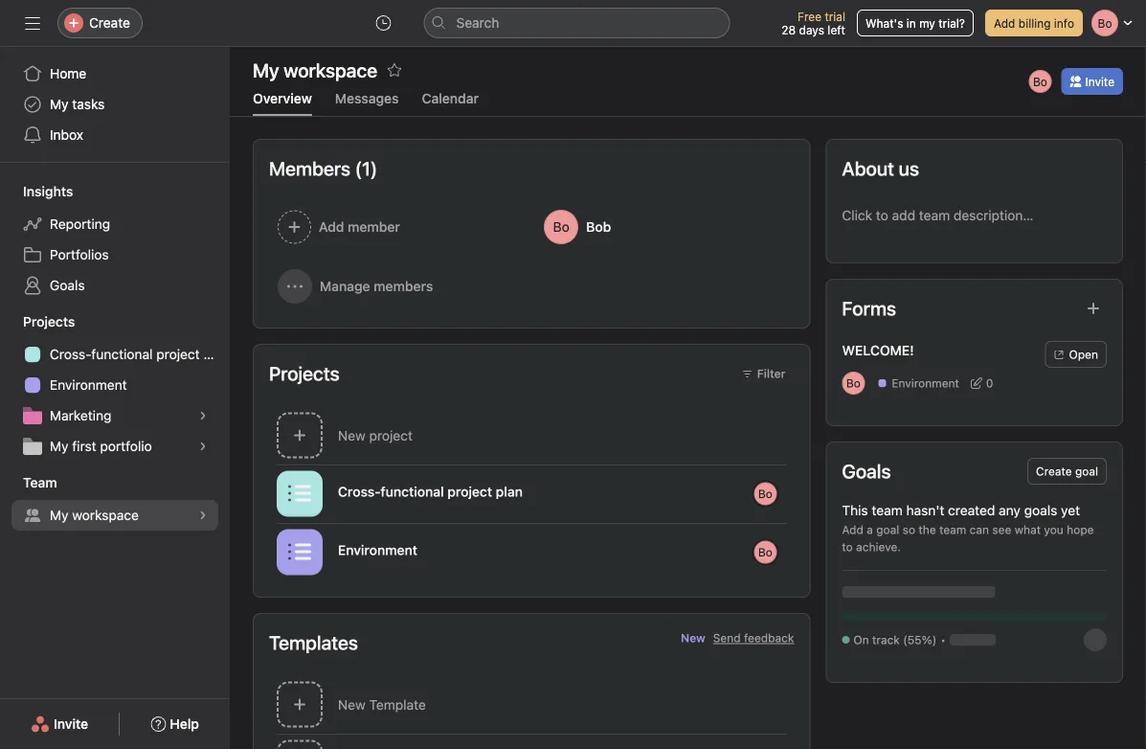 Task type: vqa. For each thing, say whether or not it's contained in the screenshot.
the hasn't
yes



Task type: locate. For each thing, give the bounding box(es) containing it.
my tasks link
[[11, 89, 218, 120]]

1 horizontal spatial add
[[994, 16, 1016, 30]]

invite button
[[1062, 68, 1124, 95], [18, 707, 101, 742]]

in
[[907, 16, 917, 30]]

1 vertical spatial add
[[843, 523, 864, 537]]

0 horizontal spatial environment
[[50, 377, 127, 393]]

home
[[50, 66, 86, 81]]

my inside global element
[[50, 96, 69, 112]]

goal up yet
[[1076, 465, 1099, 478]]

functional inside projects element
[[91, 346, 153, 362]]

1 vertical spatial plan
[[496, 484, 523, 500]]

add inside this team hasn't created any goals yet add a goal so the team can see what you hope to achieve.
[[843, 523, 864, 537]]

1 horizontal spatial invite button
[[1062, 68, 1124, 95]]

environment right list image
[[338, 542, 418, 558]]

0 vertical spatial invite button
[[1062, 68, 1124, 95]]

my left tasks
[[50, 96, 69, 112]]

workspace
[[72, 507, 139, 523]]

my left first
[[50, 438, 69, 454]]

my workspace
[[50, 507, 139, 523]]

tasks
[[72, 96, 105, 112]]

1 vertical spatial team
[[940, 523, 967, 537]]

1 vertical spatial my
[[50, 438, 69, 454]]

cross- down projects dropdown button
[[50, 346, 91, 362]]

0 vertical spatial goal
[[1076, 465, 1099, 478]]

billing
[[1019, 16, 1051, 30]]

my first portfolio
[[50, 438, 152, 454]]

0 horizontal spatial add
[[843, 523, 864, 537]]

0 horizontal spatial goals
[[50, 277, 85, 293]]

1 my from the top
[[50, 96, 69, 112]]

invite
[[1086, 75, 1115, 88], [54, 716, 88, 732]]

1 vertical spatial cross-
[[338, 484, 381, 500]]

manage members
[[320, 278, 433, 294]]

goals up this on the bottom right
[[843, 460, 892, 482]]

add member
[[319, 219, 400, 235]]

0 vertical spatial functional
[[91, 346, 153, 362]]

0 vertical spatial create
[[89, 15, 130, 31]]

0 horizontal spatial invite button
[[18, 707, 101, 742]]

environment
[[892, 377, 960, 390], [50, 377, 127, 393], [338, 542, 418, 558]]

0 vertical spatial new
[[338, 428, 366, 443]]

0 horizontal spatial team
[[872, 503, 903, 518]]

new template
[[338, 697, 426, 713]]

hope
[[1067, 523, 1095, 537]]

environment up marketing
[[50, 377, 127, 393]]

goal
[[1076, 465, 1099, 478], [877, 523, 900, 537]]

goals down portfolios
[[50, 277, 85, 293]]

add left billing
[[994, 16, 1016, 30]]

my for my workspace
[[50, 507, 69, 523]]

projects up new project
[[269, 362, 340, 385]]

1 horizontal spatial plan
[[496, 484, 523, 500]]

cross-functional project plan up marketing link
[[50, 346, 230, 362]]

global element
[[0, 47, 230, 162]]

2 my from the top
[[50, 438, 69, 454]]

0 horizontal spatial project
[[156, 346, 200, 362]]

0 vertical spatial my
[[50, 96, 69, 112]]

projects element
[[0, 305, 230, 466]]

create inside dropdown button
[[89, 15, 130, 31]]

create goal
[[1037, 465, 1099, 478]]

0 horizontal spatial goal
[[877, 523, 900, 537]]

info
[[1055, 16, 1075, 30]]

add
[[994, 16, 1016, 30], [843, 523, 864, 537]]

team
[[872, 503, 903, 518], [940, 523, 967, 537]]

1 vertical spatial functional
[[381, 484, 444, 500]]

what
[[1015, 523, 1041, 537]]

create for create goal
[[1037, 465, 1073, 478]]

to
[[843, 540, 853, 554]]

project
[[156, 346, 200, 362], [369, 428, 413, 443], [448, 484, 493, 500]]

1 horizontal spatial goal
[[1076, 465, 1099, 478]]

new for projects
[[338, 428, 366, 443]]

my inside projects element
[[50, 438, 69, 454]]

what's in my trial?
[[866, 16, 966, 30]]

bob
[[587, 219, 612, 235]]

about us
[[843, 157, 920, 180]]

plan
[[204, 346, 230, 362], [496, 484, 523, 500]]

0 horizontal spatial cross-
[[50, 346, 91, 362]]

plan inside 'cross-functional project plan' link
[[204, 346, 230, 362]]

cross-functional project plan
[[50, 346, 230, 362], [338, 484, 523, 500]]

yet
[[1062, 503, 1081, 518]]

on track (55%)
[[854, 633, 937, 647]]

this
[[843, 503, 869, 518]]

cross-functional project plan inside 'cross-functional project plan' link
[[50, 346, 230, 362]]

add left a
[[843, 523, 864, 537]]

teams element
[[0, 466, 230, 535]]

first
[[72, 438, 96, 454]]

my down "team"
[[50, 507, 69, 523]]

0 vertical spatial plan
[[204, 346, 230, 362]]

cross-functional project plan down new project
[[338, 484, 523, 500]]

my inside teams element
[[50, 507, 69, 523]]

0 horizontal spatial projects
[[23, 314, 75, 330]]

functional up marketing link
[[91, 346, 153, 362]]

team right the
[[940, 523, 967, 537]]

1 vertical spatial goals
[[843, 460, 892, 482]]

new project
[[338, 428, 413, 443]]

cross- inside projects element
[[50, 346, 91, 362]]

1 horizontal spatial cross-
[[338, 484, 381, 500]]

home link
[[11, 58, 218, 89]]

28
[[782, 23, 796, 36]]

1 horizontal spatial projects
[[269, 362, 340, 385]]

environment link up marketing
[[11, 370, 218, 400]]

1 vertical spatial cross-functional project plan
[[338, 484, 523, 500]]

1 vertical spatial goal
[[877, 523, 900, 537]]

2 horizontal spatial project
[[448, 484, 493, 500]]

0 vertical spatial goals
[[50, 277, 85, 293]]

see details, my workspace image
[[197, 510, 209, 521]]

my tasks
[[50, 96, 105, 112]]

0 horizontal spatial invite
[[54, 716, 88, 732]]

1 horizontal spatial team
[[940, 523, 967, 537]]

environment down welcome!
[[892, 377, 960, 390]]

template
[[369, 697, 426, 713]]

team up a
[[872, 503, 903, 518]]

1 horizontal spatial goals
[[843, 460, 892, 482]]

my first portfolio link
[[11, 431, 218, 462]]

insights button
[[0, 182, 73, 201]]

functional
[[91, 346, 153, 362], [381, 484, 444, 500]]

insights
[[23, 183, 73, 199]]

0 vertical spatial projects
[[23, 314, 75, 330]]

create up goals
[[1037, 465, 1073, 478]]

my workspace
[[253, 58, 378, 81]]

new send feedback
[[681, 631, 795, 645]]

2 vertical spatial project
[[448, 484, 493, 500]]

1 vertical spatial invite button
[[18, 707, 101, 742]]

goals
[[50, 277, 85, 293], [843, 460, 892, 482]]

plan up see details, marketing image
[[204, 346, 230, 362]]

new
[[338, 428, 366, 443], [681, 631, 706, 645], [338, 697, 366, 713]]

functional down new project
[[381, 484, 444, 500]]

bo
[[1034, 75, 1048, 88], [847, 377, 861, 390], [759, 487, 773, 501], [759, 546, 773, 559]]

1 horizontal spatial project
[[369, 428, 413, 443]]

projects down portfolios
[[23, 314, 75, 330]]

0 horizontal spatial cross-functional project plan
[[50, 346, 230, 362]]

goal right a
[[877, 523, 900, 537]]

0
[[987, 377, 994, 390]]

0 vertical spatial add
[[994, 16, 1016, 30]]

0 vertical spatial project
[[156, 346, 200, 362]]

3 my from the top
[[50, 507, 69, 523]]

1 horizontal spatial cross-functional project plan
[[338, 484, 523, 500]]

search
[[457, 15, 500, 31]]

•
[[941, 633, 947, 647]]

on
[[854, 633, 870, 647]]

1 horizontal spatial create
[[1037, 465, 1073, 478]]

create up home 'link'
[[89, 15, 130, 31]]

plan left toggle project starred status image in the left bottom of the page
[[496, 484, 523, 500]]

0 vertical spatial cross-functional project plan
[[50, 346, 230, 362]]

see details, my first portfolio image
[[197, 441, 209, 452]]

reporting
[[50, 216, 110, 232]]

0 horizontal spatial plan
[[204, 346, 230, 362]]

history image
[[376, 15, 391, 31]]

marketing link
[[11, 400, 218, 431]]

create inside button
[[1037, 465, 1073, 478]]

1 horizontal spatial invite
[[1086, 75, 1115, 88]]

0 horizontal spatial functional
[[91, 346, 153, 362]]

1 vertical spatial create
[[1037, 465, 1073, 478]]

inbox
[[50, 127, 83, 143]]

portfolio
[[100, 438, 152, 454]]

0 horizontal spatial create
[[89, 15, 130, 31]]

0 vertical spatial cross-
[[50, 346, 91, 362]]

days
[[800, 23, 825, 36]]

environment link
[[11, 370, 218, 400], [877, 375, 960, 392]]

2 vertical spatial new
[[338, 697, 366, 713]]

1 horizontal spatial environment
[[338, 542, 418, 558]]

environment link down welcome!
[[877, 375, 960, 392]]

2 vertical spatial my
[[50, 507, 69, 523]]

goal inside create goal button
[[1076, 465, 1099, 478]]

0 vertical spatial team
[[872, 503, 903, 518]]

free trial 28 days left
[[782, 10, 846, 36]]

cross- down new project
[[338, 484, 381, 500]]

cross-
[[50, 346, 91, 362], [338, 484, 381, 500]]

my
[[50, 96, 69, 112], [50, 438, 69, 454], [50, 507, 69, 523]]



Task type: describe. For each thing, give the bounding box(es) containing it.
portfolios
[[50, 247, 109, 263]]

open
[[1070, 348, 1099, 361]]

new for templates
[[338, 697, 366, 713]]

create button
[[57, 8, 143, 38]]

my for my tasks
[[50, 96, 69, 112]]

1 vertical spatial new
[[681, 631, 706, 645]]

can
[[970, 523, 990, 537]]

open button
[[1046, 341, 1108, 368]]

send feedback link
[[714, 629, 795, 647]]

projects button
[[0, 312, 75, 331]]

(55%)
[[904, 633, 937, 647]]

my for my first portfolio
[[50, 438, 69, 454]]

help button
[[138, 707, 212, 742]]

team button
[[0, 473, 57, 492]]

goals inside insights element
[[50, 277, 85, 293]]

2 horizontal spatial environment
[[892, 377, 960, 390]]

insights element
[[0, 174, 230, 305]]

projects inside dropdown button
[[23, 314, 75, 330]]

create goal button
[[1028, 458, 1108, 485]]

filter
[[758, 367, 786, 380]]

search list box
[[424, 8, 731, 38]]

feedback
[[744, 631, 795, 645]]

you
[[1045, 523, 1064, 537]]

goals link
[[11, 270, 218, 301]]

achieve.
[[857, 540, 901, 554]]

search button
[[424, 8, 731, 38]]

marketing
[[50, 408, 112, 423]]

calendar
[[422, 91, 479, 106]]

trial
[[825, 10, 846, 23]]

reporting link
[[11, 209, 218, 240]]

0 horizontal spatial environment link
[[11, 370, 218, 400]]

welcome!
[[843, 343, 915, 358]]

team
[[23, 475, 57, 491]]

1 vertical spatial invite
[[54, 716, 88, 732]]

created
[[949, 503, 996, 518]]

track
[[873, 633, 900, 647]]

goal inside this team hasn't created any goals yet add a goal so the team can see what you hope to achieve.
[[877, 523, 900, 537]]

templates
[[269, 631, 358, 654]]

hasn't
[[907, 503, 945, 518]]

any
[[999, 503, 1021, 518]]

what's in my trial? button
[[857, 10, 974, 36]]

trial?
[[939, 16, 966, 30]]

what's
[[866, 16, 904, 30]]

overview button
[[253, 91, 312, 116]]

see details, marketing image
[[197, 410, 209, 422]]

goals
[[1025, 503, 1058, 518]]

cross-functional project plan link
[[11, 339, 230, 370]]

manage members button
[[269, 261, 528, 312]]

1 horizontal spatial environment link
[[877, 375, 960, 392]]

calendar button
[[422, 91, 479, 116]]

toggle project starred status image
[[531, 486, 542, 498]]

add to starred image
[[387, 62, 402, 78]]

bob button
[[536, 201, 795, 253]]

1 vertical spatial projects
[[269, 362, 340, 385]]

left
[[828, 23, 846, 36]]

add inside button
[[994, 16, 1016, 30]]

inbox link
[[11, 120, 218, 150]]

add billing info button
[[986, 10, 1084, 36]]

free
[[798, 10, 822, 23]]

list image
[[288, 541, 311, 564]]

filter button
[[734, 360, 795, 387]]

forms
[[843, 297, 897, 320]]

hide sidebar image
[[25, 15, 40, 31]]

create for create
[[89, 15, 130, 31]]

create form image
[[1086, 301, 1102, 316]]

my
[[920, 16, 936, 30]]

add member button
[[269, 201, 528, 253]]

messages
[[335, 91, 399, 106]]

members (1)
[[269, 157, 378, 180]]

my workspace link
[[11, 500, 218, 531]]

0 vertical spatial invite
[[1086, 75, 1115, 88]]

the
[[919, 523, 937, 537]]

list image
[[288, 482, 311, 505]]

environment inside projects element
[[50, 377, 127, 393]]

portfolios link
[[11, 240, 218, 270]]

add billing info
[[994, 16, 1075, 30]]

messages button
[[335, 91, 399, 116]]

send
[[714, 631, 741, 645]]

overview
[[253, 91, 312, 106]]

a
[[867, 523, 874, 537]]

help
[[170, 716, 199, 732]]

1 horizontal spatial functional
[[381, 484, 444, 500]]

1 vertical spatial project
[[369, 428, 413, 443]]

this team hasn't created any goals yet add a goal so the team can see what you hope to achieve.
[[843, 503, 1095, 554]]

see
[[993, 523, 1012, 537]]



